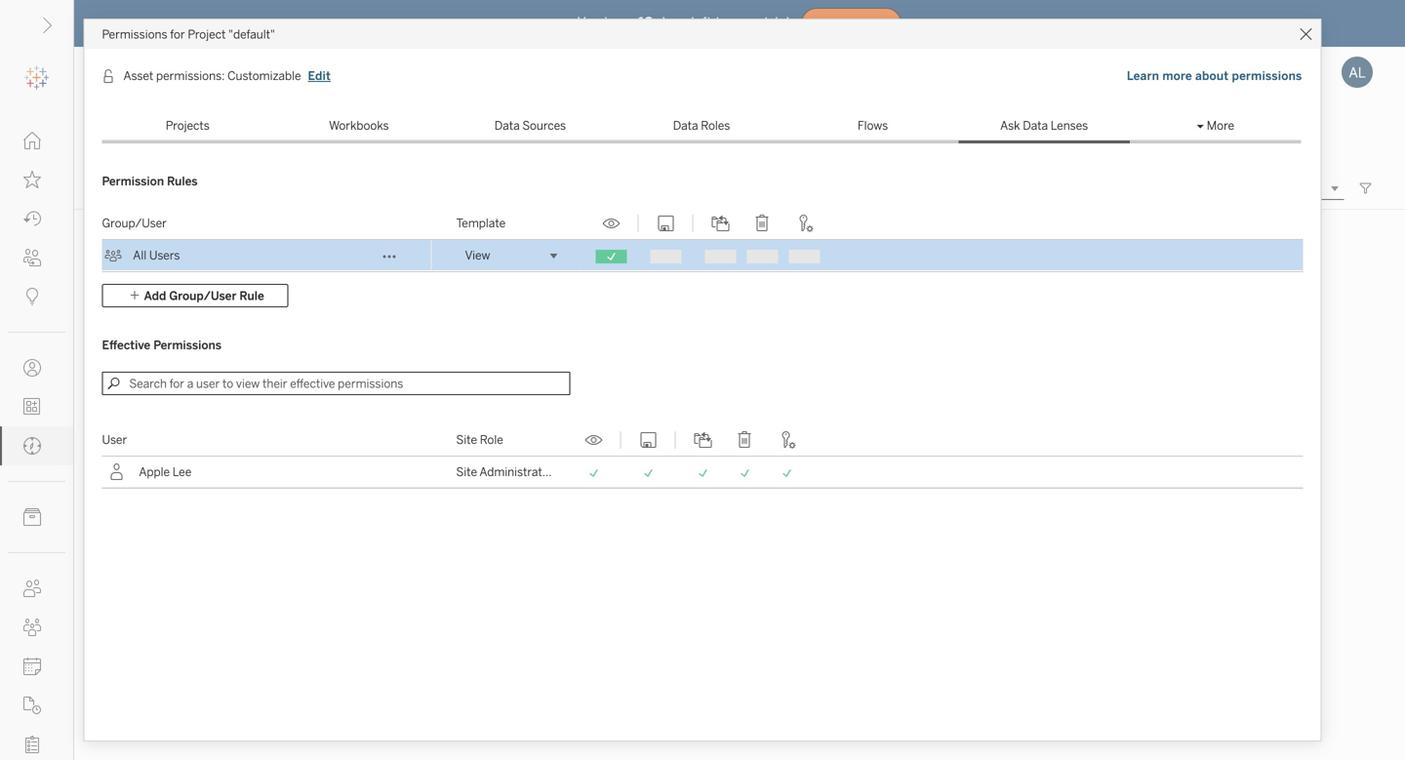 Task type: describe. For each thing, give the bounding box(es) containing it.
group permission rule image
[[105, 247, 122, 265]]

automatically inside this project includes automatically uploaded samples.
[[533, 451, 606, 465]]

samples.
[[420, 468, 468, 482]]

site administrator creator
[[456, 465, 597, 479]]

group/user
[[102, 216, 167, 230]]

site role
[[456, 433, 504, 447]]

flows
[[858, 119, 889, 133]]

effective permissions
[[102, 338, 222, 352]]

▾ more
[[1197, 119, 1235, 133]]

this
[[420, 451, 443, 465]]

1 vertical spatial permissions
[[153, 338, 222, 352]]

all users row
[[102, 240, 1304, 272]]

you have 13 days left in your trial.
[[578, 14, 794, 31]]

delete image for site role
[[734, 432, 757, 449]]

new button
[[98, 177, 176, 200]]

data for data sources
[[495, 119, 520, 133]]

view image
[[582, 432, 606, 449]]

asset
[[123, 69, 154, 83]]

user permission rule image
[[108, 464, 125, 481]]

default inside the default project that was automatically created by tableau.
[[132, 451, 170, 465]]

permission rules
[[102, 174, 198, 188]]

left
[[691, 14, 712, 31]]

learn more about permissions link
[[1126, 66, 1304, 86]]

tableau.
[[124, 468, 169, 482]]

edit
[[308, 69, 331, 83]]

uploaded
[[608, 451, 658, 465]]

in
[[716, 14, 728, 31]]

grid containing group/user
[[102, 208, 1304, 272]]

grid containing user
[[102, 425, 1304, 488]]

created
[[336, 451, 377, 465]]

have
[[605, 14, 635, 31]]

this project includes automatically uploaded samples.
[[420, 451, 658, 482]]

learn more about permissions
[[1127, 69, 1303, 83]]

navigation panel element
[[0, 59, 73, 761]]

"default"
[[229, 27, 275, 41]]

data sources
[[495, 119, 566, 133]]

project
[[188, 27, 226, 41]]

set permissions image for site role
[[776, 432, 799, 449]]

lenses
[[1051, 119, 1089, 133]]

edit link
[[307, 66, 332, 86]]

ask data lenses
[[1001, 119, 1089, 133]]

view image
[[600, 215, 623, 232]]

about
[[1196, 69, 1229, 83]]

site for site role
[[456, 433, 477, 447]]

permission
[[102, 174, 164, 188]]

permissions tab list
[[102, 108, 1302, 144]]

your
[[732, 14, 761, 31]]



Task type: vqa. For each thing, say whether or not it's contained in the screenshot.
Terry
no



Task type: locate. For each thing, give the bounding box(es) containing it.
grid
[[102, 208, 1304, 272], [102, 425, 1304, 488]]

1 vertical spatial grid
[[102, 425, 1304, 488]]

▾
[[1197, 119, 1205, 133]]

creator
[[557, 465, 597, 479]]

more
[[1207, 119, 1235, 133]]

data roles
[[673, 119, 731, 133]]

delete image for template
[[751, 215, 775, 232]]

all users
[[133, 248, 180, 263]]

0 vertical spatial default
[[109, 424, 154, 440]]

0 vertical spatial delete image
[[751, 215, 775, 232]]

the default project that was automatically created by tableau.
[[109, 451, 377, 482]]

overwrite image up uploaded
[[637, 432, 660, 449]]

0 horizontal spatial data
[[495, 119, 520, 133]]

days
[[657, 14, 688, 31]]

default
[[109, 424, 154, 440], [132, 451, 170, 465]]

1 vertical spatial set permissions image
[[776, 432, 799, 449]]

data left roles
[[673, 119, 699, 133]]

learn
[[1127, 69, 1160, 83]]

ask
[[1001, 119, 1021, 133]]

13
[[639, 14, 654, 31]]

samples image
[[408, 227, 701, 409]]

apple
[[139, 465, 170, 479]]

0 vertical spatial grid
[[102, 208, 1304, 272]]

project down "site role"
[[445, 451, 483, 465]]

1 horizontal spatial data
[[673, 119, 699, 133]]

set permissions image
[[793, 215, 817, 232], [776, 432, 799, 449]]

data
[[495, 119, 520, 133], [673, 119, 699, 133], [1023, 119, 1049, 133]]

roles
[[701, 119, 731, 133]]

asset permissions: customizable
[[123, 69, 301, 83]]

now
[[852, 17, 878, 30]]

delete image
[[751, 215, 775, 232], [734, 432, 757, 449]]

2 grid from the top
[[102, 425, 1304, 488]]

0 vertical spatial set permissions image
[[793, 215, 817, 232]]

main navigation. press the up and down arrow keys to access links. element
[[0, 121, 73, 761]]

0 vertical spatial overwrite image
[[655, 215, 678, 232]]

user
[[102, 433, 127, 447]]

overwrite image for template
[[655, 215, 678, 232]]

explore
[[98, 122, 178, 149]]

all users row group
[[102, 240, 1304, 272]]

users
[[149, 248, 180, 263]]

project inside this project includes automatically uploaded samples.
[[445, 451, 483, 465]]

0 vertical spatial move image
[[709, 215, 733, 232]]

permissions for project "default"
[[102, 27, 275, 41]]

2 data from the left
[[673, 119, 699, 133]]

data right ask
[[1023, 119, 1049, 133]]

site for site administrator creator
[[456, 465, 477, 479]]

all
[[133, 248, 147, 263]]

1 vertical spatial overwrite image
[[637, 432, 660, 449]]

permissions for project "default" dialog
[[84, 20, 1321, 761]]

permissions right "effective"
[[153, 338, 222, 352]]

1 vertical spatial move image
[[692, 432, 715, 449]]

0 horizontal spatial project
[[172, 451, 210, 465]]

default up the the
[[109, 424, 154, 440]]

for
[[170, 27, 185, 41]]

buy now button
[[802, 8, 902, 39]]

automatically inside the default project that was automatically created by tableau.
[[261, 451, 333, 465]]

2 horizontal spatial data
[[1023, 119, 1049, 133]]

row containing apple lee
[[102, 457, 1304, 488]]

set permissions image for template
[[793, 215, 817, 232]]

administrator
[[480, 465, 554, 479]]

automatically right was
[[261, 451, 333, 465]]

1 vertical spatial site
[[456, 465, 477, 479]]

more
[[1163, 69, 1193, 83]]

0 vertical spatial permissions
[[102, 27, 167, 41]]

default image
[[98, 227, 391, 409]]

overwrite image for site role
[[637, 432, 660, 449]]

samples
[[420, 424, 475, 440]]

row
[[102, 457, 1304, 488]]

1 horizontal spatial project
[[445, 451, 483, 465]]

1 data from the left
[[495, 119, 520, 133]]

project up lee
[[172, 451, 210, 465]]

move image for site role
[[692, 432, 715, 449]]

data for data roles
[[673, 119, 699, 133]]

default up apple
[[132, 451, 170, 465]]

trial.
[[765, 14, 794, 31]]

1 automatically from the left
[[261, 451, 333, 465]]

2 automatically from the left
[[533, 451, 606, 465]]

workbooks
[[329, 119, 389, 133]]

automatically up creator
[[533, 451, 606, 465]]

project inside the default project that was automatically created by tableau.
[[172, 451, 210, 465]]

was
[[237, 451, 258, 465]]

customizable
[[228, 69, 301, 83]]

permissions
[[102, 27, 167, 41], [153, 338, 222, 352]]

site left role
[[456, 433, 477, 447]]

apple lee
[[139, 465, 192, 479]]

3 data from the left
[[1023, 119, 1049, 133]]

permissions:
[[156, 69, 225, 83]]

Search for a user to view their effective permissions text field
[[102, 372, 571, 395]]

1 vertical spatial delete image
[[734, 432, 757, 449]]

the
[[109, 451, 130, 465]]

1 project from the left
[[172, 451, 210, 465]]

lee
[[173, 465, 192, 479]]

you
[[578, 14, 601, 31]]

move image
[[709, 215, 733, 232], [692, 432, 715, 449]]

move image for template
[[709, 215, 733, 232]]

overwrite image
[[655, 215, 678, 232], [637, 432, 660, 449]]

overwrite image up all users row
[[655, 215, 678, 232]]

buy now
[[826, 17, 878, 30]]

0 horizontal spatial automatically
[[261, 451, 333, 465]]

projects
[[166, 119, 210, 133]]

site
[[456, 433, 477, 447], [456, 465, 477, 479]]

that
[[213, 451, 234, 465]]

buy
[[826, 17, 849, 30]]

project
[[172, 451, 210, 465], [445, 451, 483, 465]]

permissions up asset
[[102, 27, 167, 41]]

1 horizontal spatial automatically
[[533, 451, 606, 465]]

role
[[480, 433, 504, 447]]

0 vertical spatial site
[[456, 433, 477, 447]]

includes
[[486, 451, 530, 465]]

new
[[119, 181, 143, 195]]

template
[[456, 216, 506, 230]]

rules
[[167, 174, 198, 188]]

sources
[[523, 119, 566, 133]]

1 vertical spatial default
[[132, 451, 170, 465]]

automatically
[[261, 451, 333, 465], [533, 451, 606, 465]]

effective
[[102, 338, 151, 352]]

by
[[109, 468, 122, 482]]

site down "site role"
[[456, 465, 477, 479]]

2 project from the left
[[445, 451, 483, 465]]

permissions
[[1233, 69, 1303, 83]]

1 site from the top
[[456, 433, 477, 447]]

data left sources
[[495, 119, 520, 133]]

2 site from the top
[[456, 465, 477, 479]]

1 grid from the top
[[102, 208, 1304, 272]]



